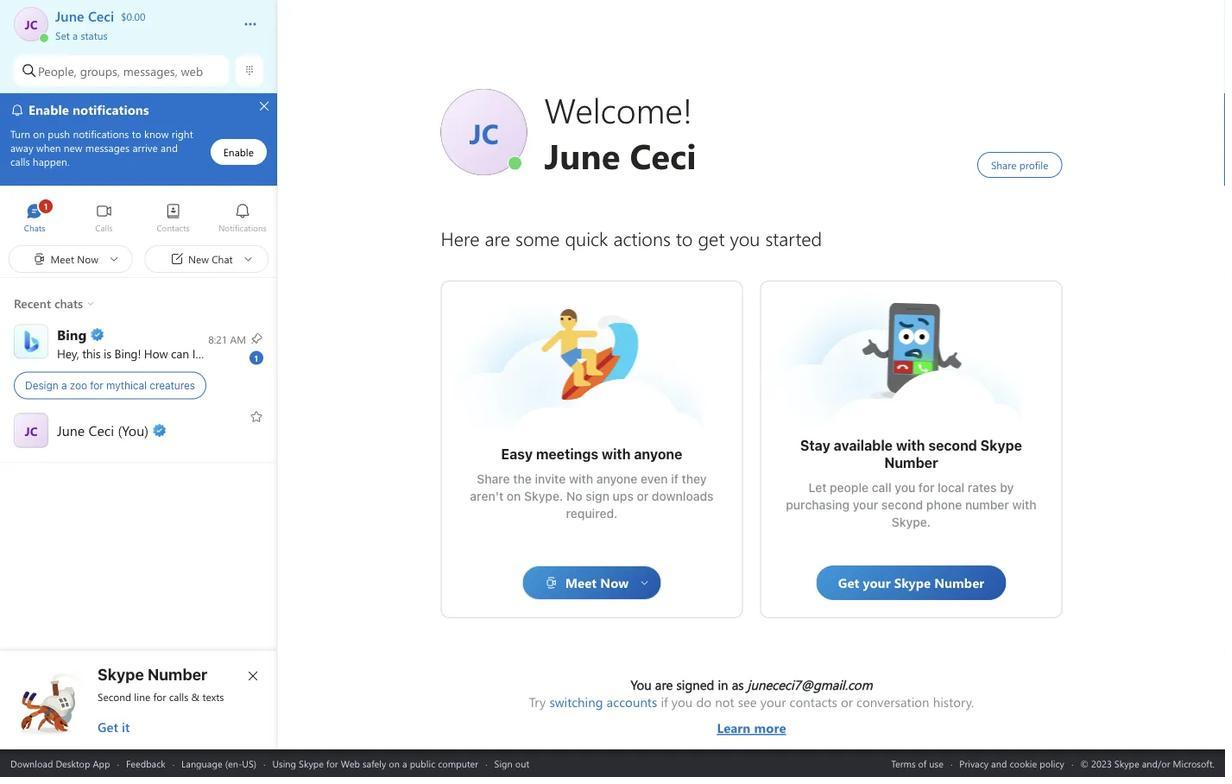 Task type: describe. For each thing, give the bounding box(es) containing it.
texts
[[202, 690, 224, 704]]

sign
[[586, 489, 610, 503]]

web
[[181, 63, 203, 79]]

&
[[191, 690, 200, 704]]

set a status button
[[55, 24, 226, 42]]

cookie
[[1010, 757, 1037, 770]]

terms
[[891, 757, 916, 770]]

skype. inside let people call you for local rates by purchasing your second phone number with skype.
[[892, 515, 931, 529]]

in
[[718, 676, 728, 693]]

second inside stay available with second skype number
[[928, 437, 977, 454]]

download desktop app link
[[10, 757, 110, 770]]

the
[[513, 472, 532, 486]]

you are signed in as
[[631, 676, 748, 693]]

people, groups, messages, web
[[38, 63, 203, 79]]

whosthis
[[860, 299, 913, 317]]

design a zoo for mythical creatures
[[25, 379, 195, 392]]

set
[[55, 28, 70, 42]]

get it
[[98, 718, 130, 736]]

web
[[341, 757, 360, 770]]

it
[[122, 718, 130, 736]]

even
[[641, 472, 668, 486]]

signed
[[676, 676, 714, 693]]

invite
[[535, 472, 566, 486]]

meetings
[[536, 446, 598, 462]]

rates
[[968, 480, 997, 495]]

mansurfer
[[540, 307, 602, 326]]

help
[[198, 345, 221, 361]]

using
[[272, 757, 296, 770]]

try
[[529, 693, 546, 711]]

number inside skype number element
[[148, 665, 207, 683]]

number
[[965, 498, 1009, 512]]

1 horizontal spatial skype
[[299, 757, 324, 770]]

not
[[715, 693, 734, 711]]

with inside let people call you for local rates by purchasing your second phone number with skype.
[[1012, 498, 1037, 512]]

hey,
[[57, 345, 79, 361]]

0 vertical spatial anyone
[[634, 446, 683, 462]]

desktop
[[56, 757, 90, 770]]

policy
[[1040, 757, 1065, 770]]

a for design
[[61, 379, 67, 392]]

using skype for web safely on a public computer
[[272, 757, 478, 770]]

get
[[98, 718, 118, 736]]

sign
[[494, 757, 513, 770]]

contacts
[[790, 693, 837, 711]]

easy
[[501, 446, 533, 462]]

privacy and cookie policy
[[960, 757, 1065, 770]]

call
[[872, 480, 892, 495]]

can
[[171, 345, 189, 361]]

share the invite with anyone even if they aren't on skype. no sign ups or downloads required.
[[470, 472, 717, 521]]

skype. inside share the invite with anyone even if they aren't on skype. no sign ups or downloads required.
[[524, 489, 563, 503]]

more
[[754, 719, 786, 737]]

line
[[134, 690, 150, 704]]

let
[[809, 480, 827, 495]]

using skype for web safely on a public computer link
[[272, 757, 478, 770]]

language (en-us)
[[181, 757, 257, 770]]

they
[[682, 472, 707, 486]]

local
[[938, 480, 965, 495]]

for right the zoo
[[90, 379, 103, 392]]

of
[[918, 757, 927, 770]]

for inside let people call you for local rates by purchasing your second phone number with skype.
[[919, 480, 935, 495]]

how
[[144, 345, 168, 361]]

language
[[181, 757, 222, 770]]

this
[[82, 345, 101, 361]]

download desktop app
[[10, 757, 110, 770]]

share
[[477, 472, 510, 486]]

status
[[81, 28, 108, 42]]

as
[[732, 676, 744, 693]]

for inside skype number element
[[153, 690, 166, 704]]

switching accounts link
[[550, 693, 657, 711]]

see
[[738, 693, 757, 711]]

creatures
[[150, 379, 195, 392]]

you
[[631, 676, 652, 693]]

people,
[[38, 63, 77, 79]]



Task type: vqa. For each thing, say whether or not it's contained in the screenshot.
'invite'
yes



Task type: locate. For each thing, give the bounding box(es) containing it.
for left web
[[326, 757, 338, 770]]

feedback
[[126, 757, 166, 770]]

2 vertical spatial a
[[402, 757, 407, 770]]

no
[[566, 489, 582, 503]]

a left public
[[402, 757, 407, 770]]

use
[[929, 757, 944, 770]]

skype number
[[98, 665, 207, 683]]

bing
[[114, 345, 138, 361]]

or inside try switching accounts if you do not see your contacts or conversation history. learn more
[[841, 693, 853, 711]]

aren't
[[470, 489, 504, 503]]

your inside let people call you for local rates by purchasing your second phone number with skype.
[[853, 498, 878, 512]]

required.
[[566, 506, 618, 521]]

1 vertical spatial anyone
[[596, 472, 638, 486]]

1 horizontal spatial you
[[672, 693, 693, 711]]

stay
[[800, 437, 830, 454]]

0 horizontal spatial skype.
[[524, 489, 563, 503]]

with down by on the bottom right of page
[[1012, 498, 1037, 512]]

0 vertical spatial if
[[671, 472, 679, 486]]

you left do
[[672, 693, 693, 711]]

2 vertical spatial skype
[[299, 757, 324, 770]]

or
[[637, 489, 649, 503], [841, 693, 853, 711]]

do
[[696, 693, 712, 711]]

2 horizontal spatial a
[[402, 757, 407, 770]]

1 vertical spatial second
[[881, 498, 923, 512]]

1 horizontal spatial second
[[928, 437, 977, 454]]

are
[[655, 676, 673, 693]]

conversation
[[857, 693, 930, 711]]

with right available
[[896, 437, 925, 454]]

number
[[884, 455, 938, 471], [148, 665, 207, 683]]

you right call
[[895, 480, 915, 495]]

1 horizontal spatial on
[[507, 489, 521, 503]]

0 horizontal spatial number
[[148, 665, 207, 683]]

0 horizontal spatial skype
[[98, 665, 144, 683]]

1 vertical spatial skype
[[98, 665, 144, 683]]

terms of use link
[[891, 757, 944, 770]]

learn more link
[[529, 711, 974, 737]]

second
[[928, 437, 977, 454], [881, 498, 923, 512]]

sign out link
[[494, 757, 529, 770]]

1 vertical spatial you
[[895, 480, 915, 495]]

language (en-us) link
[[181, 757, 257, 770]]

history.
[[933, 693, 974, 711]]

0 horizontal spatial if
[[661, 693, 668, 711]]

accounts
[[607, 693, 657, 711]]

if
[[671, 472, 679, 486], [661, 693, 668, 711]]

today?
[[246, 345, 281, 361]]

a for set
[[73, 28, 78, 42]]

1 horizontal spatial number
[[884, 455, 938, 471]]

with inside share the invite with anyone even if they aren't on skype. no sign ups or downloads required.
[[569, 472, 593, 486]]

you right help
[[224, 345, 243, 361]]

try switching accounts if you do not see your contacts or conversation history. learn more
[[529, 693, 974, 737]]

easy meetings with anyone
[[501, 446, 683, 462]]

people
[[830, 480, 869, 495]]

messages,
[[123, 63, 178, 79]]

learn
[[717, 719, 751, 737]]

1 vertical spatial a
[[61, 379, 67, 392]]

a left the zoo
[[61, 379, 67, 392]]

or right ups
[[637, 489, 649, 503]]

set a status
[[55, 28, 108, 42]]

tab list
[[0, 195, 277, 243]]

skype up by on the bottom right of page
[[981, 437, 1022, 454]]

a right set
[[73, 28, 78, 42]]

2 vertical spatial you
[[672, 693, 693, 711]]

or inside share the invite with anyone even if they aren't on skype. no sign ups or downloads required.
[[637, 489, 649, 503]]

safely
[[363, 757, 386, 770]]

groups,
[[80, 63, 120, 79]]

us)
[[242, 757, 257, 770]]

design
[[25, 379, 58, 392]]

0 vertical spatial a
[[73, 28, 78, 42]]

anyone up even at the bottom
[[634, 446, 683, 462]]

if inside try switching accounts if you do not see your contacts or conversation history. learn more
[[661, 693, 668, 711]]

1 horizontal spatial a
[[73, 28, 78, 42]]

0 horizontal spatial you
[[224, 345, 243, 361]]

anyone up ups
[[596, 472, 638, 486]]

(en-
[[225, 757, 242, 770]]

your right see on the right bottom of page
[[761, 693, 786, 711]]

you inside let people call you for local rates by purchasing your second phone number with skype.
[[895, 480, 915, 495]]

0 horizontal spatial or
[[637, 489, 649, 503]]

2 horizontal spatial skype
[[981, 437, 1022, 454]]

skype up second
[[98, 665, 144, 683]]

1 vertical spatial your
[[761, 693, 786, 711]]

your inside try switching accounts if you do not see your contacts or conversation history. learn more
[[761, 693, 786, 711]]

1 vertical spatial on
[[389, 757, 400, 770]]

skype right using
[[299, 757, 324, 770]]

1 horizontal spatial if
[[671, 472, 679, 486]]

0 horizontal spatial on
[[389, 757, 400, 770]]

with up ups
[[602, 446, 631, 462]]

computer
[[438, 757, 478, 770]]

is
[[104, 345, 111, 361]]

your
[[853, 498, 878, 512], [761, 693, 786, 711]]

ups
[[613, 489, 634, 503]]

1 horizontal spatial skype.
[[892, 515, 931, 529]]

second line for calls & texts
[[98, 690, 224, 704]]

0 vertical spatial second
[[928, 437, 977, 454]]

0 vertical spatial or
[[637, 489, 649, 503]]

1 vertical spatial number
[[148, 665, 207, 683]]

let people call you for local rates by purchasing your second phone number with skype.
[[786, 480, 1040, 529]]

anyone inside share the invite with anyone even if they aren't on skype. no sign ups or downloads required.
[[596, 472, 638, 486]]

phone
[[926, 498, 962, 512]]

0 vertical spatial you
[[224, 345, 243, 361]]

if up downloads
[[671, 472, 679, 486]]

second up local
[[928, 437, 977, 454]]

2 horizontal spatial you
[[895, 480, 915, 495]]

your down call
[[853, 498, 878, 512]]

for
[[90, 379, 103, 392], [919, 480, 935, 495], [153, 690, 166, 704], [326, 757, 338, 770]]

out
[[515, 757, 529, 770]]

skype number element
[[15, 665, 263, 736]]

1 vertical spatial or
[[841, 693, 853, 711]]

sign out
[[494, 757, 529, 770]]

skype. down invite
[[524, 489, 563, 503]]

0 vertical spatial your
[[853, 498, 878, 512]]

0 vertical spatial skype.
[[524, 489, 563, 503]]

stay available with second skype number
[[800, 437, 1026, 471]]

with inside stay available with second skype number
[[896, 437, 925, 454]]

on inside share the invite with anyone even if they aren't on skype. no sign ups or downloads required.
[[507, 489, 521, 503]]

a
[[73, 28, 78, 42], [61, 379, 67, 392], [402, 757, 407, 770]]

if right the you
[[661, 693, 668, 711]]

downloads
[[652, 489, 714, 503]]

1 horizontal spatial or
[[841, 693, 853, 711]]

skype inside stay available with second skype number
[[981, 437, 1022, 454]]

purchasing
[[786, 498, 850, 512]]

0 vertical spatial skype
[[981, 437, 1022, 454]]

number inside stay available with second skype number
[[884, 455, 938, 471]]

1 vertical spatial if
[[661, 693, 668, 711]]

hey, this is bing ! how can i help you today?
[[57, 345, 284, 361]]

0 horizontal spatial a
[[61, 379, 67, 392]]

or right contacts
[[841, 693, 853, 711]]

0 horizontal spatial your
[[761, 693, 786, 711]]

on right safely
[[389, 757, 400, 770]]

number up call
[[884, 455, 938, 471]]

people, groups, messages, web button
[[14, 55, 229, 86]]

number up "calls"
[[148, 665, 207, 683]]

skype.
[[524, 489, 563, 503], [892, 515, 931, 529]]

on
[[507, 489, 521, 503], [389, 757, 400, 770]]

with
[[896, 437, 925, 454], [602, 446, 631, 462], [569, 472, 593, 486], [1012, 498, 1037, 512]]

on down the
[[507, 489, 521, 503]]

app
[[93, 757, 110, 770]]

a inside the 'set a status' "button"
[[73, 28, 78, 42]]

mythical
[[106, 379, 147, 392]]

1 horizontal spatial your
[[853, 498, 878, 512]]

!
[[138, 345, 141, 361]]

0 vertical spatial on
[[507, 489, 521, 503]]

skype inside skype number element
[[98, 665, 144, 683]]

for left local
[[919, 480, 935, 495]]

by
[[1000, 480, 1014, 495]]

with up no
[[569, 472, 593, 486]]

you inside try switching accounts if you do not see your contacts or conversation history. learn more
[[672, 693, 693, 711]]

0 vertical spatial number
[[884, 455, 938, 471]]

1 vertical spatial skype.
[[892, 515, 931, 529]]

public
[[410, 757, 435, 770]]

privacy
[[960, 757, 989, 770]]

available
[[834, 437, 893, 454]]

if inside share the invite with anyone even if they aren't on skype. no sign ups or downloads required.
[[671, 472, 679, 486]]

skype. down phone
[[892, 515, 931, 529]]

second inside let people call you for local rates by purchasing your second phone number with skype.
[[881, 498, 923, 512]]

i
[[192, 345, 195, 361]]

zoo
[[70, 379, 87, 392]]

download
[[10, 757, 53, 770]]

for right line
[[153, 690, 166, 704]]

second down call
[[881, 498, 923, 512]]

second
[[98, 690, 131, 704]]

0 horizontal spatial second
[[881, 498, 923, 512]]



